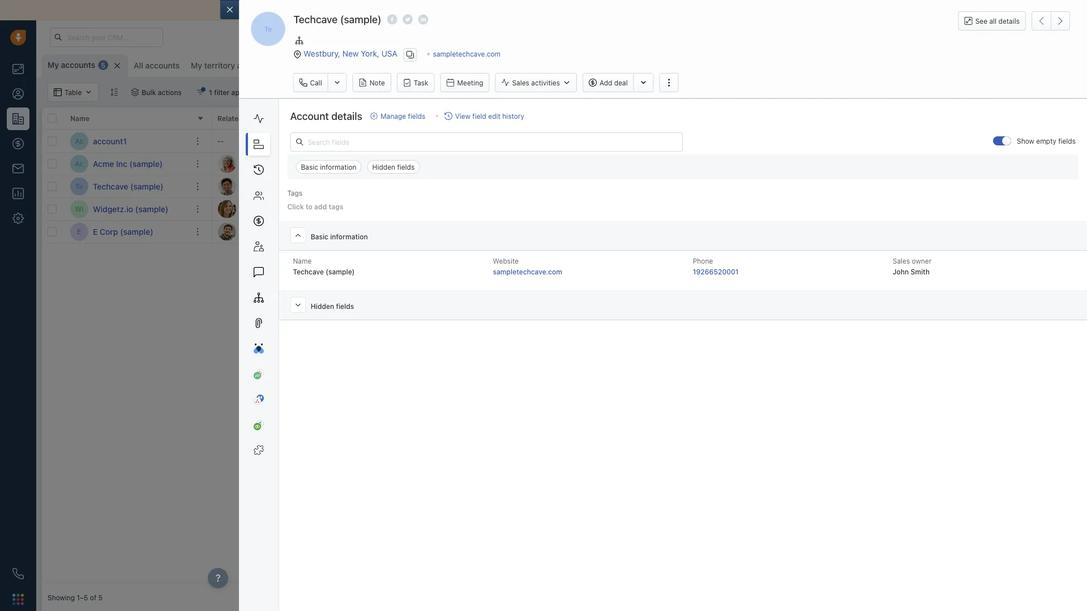 Task type: vqa. For each thing, say whether or not it's contained in the screenshot.
leftmost Select
no



Task type: describe. For each thing, give the bounding box(es) containing it.
freshworks switcher image
[[12, 594, 24, 606]]

press space to select this row. row containing $ 0
[[212, 221, 1082, 244]]

j image for "press space to select this row." row containing $ 0
[[218, 223, 236, 241]]

te button
[[251, 11, 286, 46]]

showing 1–5 of 5
[[48, 594, 103, 602]]

amount
[[427, 114, 452, 122]]

note button
[[353, 73, 391, 92]]

+ for "press space to select this row." row containing --
[[302, 137, 307, 145]]

call
[[310, 79, 322, 87]]

related contacts
[[218, 114, 274, 122]]

all
[[134, 61, 143, 70]]

1 - from the left
[[218, 137, 221, 145]]

bulk actions button
[[124, 83, 189, 102]]

e corp (sample) link
[[93, 226, 153, 238]]

press space to select this row. row containing --
[[212, 130, 1082, 153]]

show empty fields
[[1017, 137, 1076, 145]]

sales inside 'sales owner john smith'
[[893, 258, 910, 265]]

1 vertical spatial 5
[[98, 594, 103, 602]]

showing
[[48, 594, 75, 602]]

widgetz.io
[[93, 204, 133, 214]]

widgetz.io link
[[302, 205, 335, 213]]

way
[[483, 5, 497, 15]]

connect your mailbox link
[[256, 5, 339, 15]]

account1
[[93, 137, 127, 146]]

see all details
[[976, 17, 1020, 25]]

enable
[[447, 5, 472, 15]]

smith
[[911, 268, 930, 276]]

Search fields text field
[[290, 133, 683, 152]]

19266520001 link
[[693, 268, 739, 276]]

filter
[[214, 88, 230, 96]]

manage fields
[[381, 112, 426, 120]]

see all details button
[[959, 11, 1026, 31]]

techcave (sample) inside "press space to select this row." row
[[93, 182, 163, 191]]

0 vertical spatial techcave
[[294, 13, 338, 25]]

my for my territory accounts
[[191, 61, 202, 70]]

widgetz.io (sample) link
[[93, 204, 168, 215]]

sync
[[500, 5, 517, 15]]

inc
[[116, 159, 127, 169]]

tags click to add tags
[[287, 189, 343, 211]]

e corp (sample)
[[93, 227, 153, 237]]

accounts for all
[[145, 61, 180, 70]]

sales activities
[[512, 79, 560, 87]]

activities
[[531, 79, 560, 87]]

call link
[[293, 73, 328, 92]]

Search your CRM... text field
[[50, 28, 163, 47]]

--
[[218, 137, 224, 145]]

techcave (sample) link
[[93, 181, 163, 192]]

1 vertical spatial information
[[330, 233, 368, 241]]

1 horizontal spatial of
[[519, 5, 527, 15]]

1–5
[[77, 594, 88, 602]]

widgetz.io
[[302, 205, 335, 213]]

1 vertical spatial basic information
[[311, 233, 368, 241]]

deal
[[615, 79, 628, 87]]

my for my accounts 5
[[48, 60, 59, 70]]

contacts
[[245, 114, 274, 122]]

0 horizontal spatial hidden
[[311, 303, 334, 311]]

my accounts 5
[[48, 60, 105, 70]]

meeting
[[457, 79, 483, 87]]

100
[[395, 158, 411, 169]]

my accounts link
[[48, 59, 95, 71]]

press space to select this row. row containing acme inc (sample)
[[42, 153, 212, 176]]

details inside button
[[999, 17, 1020, 25]]

empty
[[1037, 137, 1057, 145]]

$ for $ 0
[[387, 226, 393, 237]]

my territory accounts
[[191, 61, 272, 70]]

account
[[290, 110, 329, 122]]

dialog containing techcave (sample)
[[220, 0, 1088, 612]]

te inside button
[[264, 25, 272, 33]]

john
[[893, 268, 909, 276]]

view field edit history
[[455, 112, 525, 120]]

container_wx8msf4aqz5i3rn1 image
[[197, 88, 205, 96]]

0 vertical spatial hidden fields
[[372, 163, 415, 171]]

1 vertical spatial basic
[[311, 233, 329, 241]]

2 vertical spatial sampletechcave.com
[[493, 268, 562, 276]]

0 vertical spatial tags
[[287, 189, 302, 197]]

press space to select this row. row containing sampletechcave.com
[[212, 176, 1082, 198]]

acme inc (sample) link
[[93, 158, 163, 170]]

related
[[218, 114, 243, 122]]

sales owner john smith
[[893, 258, 932, 276]]

corp
[[100, 227, 118, 237]]

2 - from the left
[[221, 137, 224, 145]]

press space to select this row. row containing techcave (sample)
[[42, 176, 212, 198]]

0 vertical spatial information
[[320, 163, 357, 171]]

techcave (sample) inside 'dialog'
[[294, 13, 382, 25]]

press space to select this row. row containing account1
[[42, 130, 212, 153]]

edit
[[488, 112, 501, 120]]

manage
[[381, 112, 406, 120]]

phone
[[693, 258, 713, 265]]

0 horizontal spatial details
[[332, 110, 362, 122]]

widgetz.io (sample)
[[93, 204, 168, 214]]

new
[[343, 49, 359, 58]]

sampleacme.com link
[[302, 160, 358, 168]]

press space to select this row. row containing e corp (sample)
[[42, 221, 212, 244]]

history
[[503, 112, 525, 120]]

$ 100
[[387, 158, 411, 169]]

2 horizontal spatial accounts
[[237, 61, 272, 70]]

field
[[473, 112, 487, 120]]

add inside 'tags click to add tags'
[[314, 203, 327, 211]]

acme
[[93, 159, 114, 169]]

westbury, new york, usa link
[[304, 49, 398, 58]]

note
[[370, 79, 385, 87]]

website sampletechcave.com
[[493, 258, 562, 276]]

row group containing $ 100
[[212, 130, 1082, 244]]

ac for account1
[[75, 137, 84, 145]]

email
[[529, 5, 549, 15]]

what's new image
[[1005, 34, 1013, 42]]

account details
[[290, 110, 362, 122]]

+ click to add for "press space to select this row." row containing --
[[302, 137, 347, 145]]

0 vertical spatial basic information
[[301, 163, 357, 171]]

wi
[[75, 205, 84, 213]]

website for website
[[302, 114, 329, 122]]

press space to select this row. row containing $ 100
[[212, 153, 1082, 176]]

applied
[[231, 88, 256, 96]]

mailbox
[[308, 5, 337, 15]]

conversations.
[[551, 5, 606, 15]]



Task type: locate. For each thing, give the bounding box(es) containing it.
e left corp
[[93, 227, 98, 237]]

connect your mailbox to improve deliverability and enable 2-way sync of email conversations.
[[256, 5, 606, 15]]

details right account
[[332, 110, 362, 122]]

1 vertical spatial sampletechcave.com
[[302, 183, 370, 191]]

(sample)
[[340, 13, 382, 25], [129, 159, 163, 169], [130, 182, 163, 191], [135, 204, 168, 214], [120, 227, 153, 237], [326, 268, 355, 276]]

1 vertical spatial name
[[293, 258, 312, 265]]

0 vertical spatial 5
[[101, 61, 105, 69]]

click inside 'tags click to add tags'
[[287, 203, 304, 211]]

1 horizontal spatial owner
[[912, 258, 932, 265]]

0 horizontal spatial e
[[77, 228, 81, 236]]

0 vertical spatial j image
[[218, 200, 236, 218]]

to inside 'tags click to add tags'
[[306, 203, 313, 211]]

accounts up applied
[[237, 61, 272, 70]]

sales
[[512, 79, 530, 87], [472, 114, 490, 122], [893, 258, 910, 265]]

1 ac from the top
[[75, 137, 84, 145]]

phone 19266520001
[[693, 258, 739, 276]]

meeting button
[[440, 73, 490, 92]]

l image
[[218, 155, 236, 173]]

sales activities button
[[495, 73, 583, 92], [495, 73, 577, 92]]

twitter circled image
[[403, 13, 413, 25]]

e for e corp (sample)
[[93, 227, 98, 237]]

techcave (sample)
[[294, 13, 382, 25], [93, 182, 163, 191]]

york,
[[361, 49, 379, 58]]

tags up the widgetz.io
[[287, 189, 302, 197]]

1 filter applied button
[[189, 83, 263, 102]]

0 horizontal spatial of
[[90, 594, 96, 602]]

19266520001
[[693, 268, 739, 276]]

manage fields link
[[370, 111, 426, 121]]

fields down name techcave (sample) at left top
[[336, 303, 354, 311]]

te up the wi
[[75, 183, 83, 191]]

usa
[[382, 49, 398, 58]]

1 vertical spatial details
[[332, 110, 362, 122]]

1 vertical spatial of
[[90, 594, 96, 602]]

0 vertical spatial details
[[999, 17, 1020, 25]]

te
[[264, 25, 272, 33], [75, 183, 83, 191]]

press space to select this row. row containing widgetz.io
[[212, 198, 1082, 221]]

1 vertical spatial tags
[[329, 203, 343, 211]]

2 vertical spatial sales
[[893, 258, 910, 265]]

+
[[302, 137, 307, 145], [642, 137, 647, 145], [302, 228, 307, 236]]

0 horizontal spatial sales
[[472, 114, 490, 122]]

0 horizontal spatial te
[[75, 183, 83, 191]]

techcave inside name techcave (sample)
[[293, 268, 324, 276]]

te down connect
[[264, 25, 272, 33]]

fields inside manage fields link
[[408, 112, 426, 120]]

hidden fields down name techcave (sample) at left top
[[311, 303, 354, 311]]

1 vertical spatial techcave
[[93, 182, 128, 191]]

0 vertical spatial owner
[[492, 114, 513, 122]]

task button
[[397, 73, 435, 92]]

connect
[[256, 5, 287, 15]]

e for e
[[77, 228, 81, 236]]

hidden down name techcave (sample) at left top
[[311, 303, 334, 311]]

0 vertical spatial $
[[387, 158, 393, 169]]

name row
[[42, 108, 212, 130]]

2 row group from the left
[[212, 130, 1082, 244]]

e
[[93, 227, 98, 237], [77, 228, 81, 236]]

linkedin circled image
[[418, 13, 429, 25]]

1 horizontal spatial website
[[493, 258, 519, 265]]

of right 1–5
[[90, 594, 96, 602]]

grid containing $ 100
[[42, 106, 1082, 585]]

send email image
[[975, 33, 983, 42]]

press space to select this row. row
[[42, 130, 212, 153], [212, 130, 1082, 153], [42, 153, 212, 176], [212, 153, 1082, 176], [42, 176, 212, 198], [212, 176, 1082, 198], [42, 198, 212, 221], [212, 198, 1082, 221], [42, 221, 212, 244], [212, 221, 1082, 244]]

dialog
[[220, 0, 1088, 612]]

fields down open
[[397, 163, 415, 171]]

information up 'tags click to add tags'
[[320, 163, 357, 171]]

0 vertical spatial name
[[70, 114, 90, 122]]

(sample) inside name techcave (sample)
[[326, 268, 355, 276]]

owner inside 'sales owner john smith'
[[912, 258, 932, 265]]

5 down search your crm... 'text field'
[[101, 61, 105, 69]]

tags down sampleacme.com link
[[329, 203, 343, 211]]

2 j image from the top
[[218, 223, 236, 241]]

0 vertical spatial te
[[264, 25, 272, 33]]

1 horizontal spatial details
[[999, 17, 1020, 25]]

0 horizontal spatial hidden fields
[[311, 303, 354, 311]]

accounts down search your crm... 'text field'
[[61, 60, 95, 70]]

all accounts
[[134, 61, 180, 70]]

1 horizontal spatial te
[[264, 25, 272, 33]]

0 horizontal spatial techcave (sample)
[[93, 182, 163, 191]]

your
[[289, 5, 306, 15]]

1 vertical spatial hidden
[[311, 303, 334, 311]]

name inside row
[[70, 114, 90, 122]]

name for name techcave (sample)
[[293, 258, 312, 265]]

name
[[70, 114, 90, 122], [293, 258, 312, 265]]

and
[[431, 5, 445, 15]]

0 horizontal spatial tags
[[287, 189, 302, 197]]

1 row group from the left
[[42, 130, 212, 244]]

$ left the 100
[[387, 158, 393, 169]]

ac left acme
[[75, 160, 84, 168]]

0 horizontal spatial owner
[[492, 114, 513, 122]]

call button
[[293, 73, 328, 92]]

0 vertical spatial sampletechcave.com link
[[433, 50, 501, 58]]

bulk actions
[[142, 88, 182, 96]]

see
[[976, 17, 988, 25]]

show
[[1017, 137, 1035, 145]]

name inside name techcave (sample)
[[293, 258, 312, 265]]

accounts for my
[[61, 60, 95, 70]]

1 horizontal spatial sales
[[512, 79, 530, 87]]

hidden fields down open
[[372, 163, 415, 171]]

0 horizontal spatial my
[[48, 60, 59, 70]]

2 horizontal spatial sales
[[893, 258, 910, 265]]

1 vertical spatial sampletechcave.com link
[[493, 268, 562, 276]]

0 vertical spatial ac
[[75, 137, 84, 145]]

name down "widgetz.io" "link"
[[293, 258, 312, 265]]

task
[[414, 79, 429, 87]]

1 horizontal spatial e
[[93, 227, 98, 237]]

techcave inside "press space to select this row." row
[[93, 182, 128, 191]]

open deals amount
[[387, 114, 452, 122]]

s image
[[218, 178, 236, 196]]

+ for "press space to select this row." row containing $ 0
[[302, 228, 307, 236]]

sales owner
[[472, 114, 513, 122]]

hidden fields
[[372, 163, 415, 171], [311, 303, 354, 311]]

1
[[209, 88, 212, 96]]

view field edit history link
[[445, 111, 525, 121]]

te inside "press space to select this row." row
[[75, 183, 83, 191]]

name techcave (sample)
[[293, 258, 355, 276]]

basic information up name techcave (sample) at left top
[[311, 233, 368, 241]]

website inside website sampletechcave.com
[[493, 258, 519, 265]]

1 j image from the top
[[218, 200, 236, 218]]

techcave
[[294, 13, 338, 25], [93, 182, 128, 191], [293, 268, 324, 276]]

techcave (sample) down acme inc (sample) link
[[93, 182, 163, 191]]

accounts right all
[[145, 61, 180, 70]]

1 vertical spatial hidden fields
[[311, 303, 354, 311]]

details
[[999, 17, 1020, 25], [332, 110, 362, 122]]

fields right empty
[[1059, 137, 1076, 145]]

1 vertical spatial owner
[[912, 258, 932, 265]]

-
[[218, 137, 221, 145], [221, 137, 224, 145]]

0
[[395, 226, 401, 237]]

0 vertical spatial techcave (sample)
[[294, 13, 382, 25]]

grid
[[42, 106, 1082, 585]]

basic down the widgetz.io
[[311, 233, 329, 241]]

sampleacme.com
[[302, 160, 358, 168]]

$ 0
[[387, 226, 401, 237]]

website
[[302, 114, 329, 122], [493, 258, 519, 265]]

open
[[387, 114, 405, 122]]

+ click to add for "press space to select this row." row containing $ 0
[[302, 228, 347, 236]]

acme inc (sample)
[[93, 159, 163, 169]]

1 horizontal spatial name
[[293, 258, 312, 265]]

1 filter applied
[[209, 88, 256, 96]]

1 horizontal spatial tags
[[329, 203, 343, 211]]

0 vertical spatial website
[[302, 114, 329, 122]]

add deal
[[600, 79, 628, 87]]

to
[[339, 5, 347, 15], [326, 137, 333, 145], [666, 137, 673, 145], [306, 203, 313, 211], [326, 228, 333, 236]]

all accounts button
[[128, 54, 185, 77], [134, 61, 180, 70]]

1 horizontal spatial techcave (sample)
[[294, 13, 382, 25]]

press space to select this row. row containing widgetz.io (sample)
[[42, 198, 212, 221]]

1 $ from the top
[[387, 158, 393, 169]]

ac left account1 link
[[75, 137, 84, 145]]

fields right open
[[408, 112, 426, 120]]

sampletechcave.com link
[[433, 50, 501, 58], [493, 268, 562, 276]]

owner for sales owner john smith
[[912, 258, 932, 265]]

techcave (sample) up westbury, new york, usa link
[[294, 13, 382, 25]]

1 horizontal spatial hidden fields
[[372, 163, 415, 171]]

2-
[[474, 5, 483, 15]]

actions
[[158, 88, 182, 96]]

name for name
[[70, 114, 90, 122]]

j image
[[218, 200, 236, 218], [218, 223, 236, 241]]

phone image
[[12, 569, 24, 580]]

2 ac from the top
[[75, 160, 84, 168]]

0 horizontal spatial name
[[70, 114, 90, 122]]

territory
[[204, 61, 235, 70]]

1 horizontal spatial my
[[191, 61, 202, 70]]

owner
[[492, 114, 513, 122], [912, 258, 932, 265]]

ac
[[75, 137, 84, 145], [75, 160, 84, 168]]

cell
[[722, 130, 807, 152], [807, 130, 1082, 152], [807, 153, 1082, 175], [807, 176, 1082, 198], [382, 198, 467, 220], [467, 198, 552, 220], [552, 198, 637, 220], [637, 198, 722, 220], [722, 198, 807, 220], [807, 198, 1082, 220], [807, 221, 1082, 243]]

5 inside my accounts 5
[[101, 61, 105, 69]]

account1 link
[[93, 136, 127, 147]]

1 horizontal spatial hidden
[[372, 163, 395, 171]]

name down my accounts 5
[[70, 114, 90, 122]]

row group containing account1
[[42, 130, 212, 244]]

container_wx8msf4aqz5i3rn1 image
[[131, 88, 139, 96]]

1 vertical spatial sales
[[472, 114, 490, 122]]

0 vertical spatial sampletechcave.com
[[433, 50, 501, 58]]

my
[[48, 60, 59, 70], [191, 61, 202, 70]]

owner for sales owner
[[492, 114, 513, 122]]

0 horizontal spatial website
[[302, 114, 329, 122]]

information up name techcave (sample) at left top
[[330, 233, 368, 241]]

website for website sampletechcave.com
[[493, 258, 519, 265]]

$ for $ 100
[[387, 158, 393, 169]]

sales for sales activities
[[512, 79, 530, 87]]

sampletechcave.com inside "press space to select this row." row
[[302, 183, 370, 191]]

$
[[387, 158, 393, 169], [387, 226, 393, 237]]

website inside grid
[[302, 114, 329, 122]]

5
[[101, 61, 105, 69], [98, 594, 103, 602]]

ac for acme inc (sample)
[[75, 160, 84, 168]]

1 horizontal spatial accounts
[[145, 61, 180, 70]]

0 vertical spatial of
[[519, 5, 527, 15]]

0 vertical spatial hidden
[[372, 163, 395, 171]]

details right all
[[999, 17, 1020, 25]]

1 vertical spatial ac
[[75, 160, 84, 168]]

westbury, new york, usa
[[304, 49, 398, 58]]

of right the sync
[[519, 5, 527, 15]]

1 vertical spatial techcave (sample)
[[93, 182, 163, 191]]

1 vertical spatial j image
[[218, 223, 236, 241]]

basic information up 'tags click to add tags'
[[301, 163, 357, 171]]

phone element
[[7, 563, 29, 586]]

hidden left the 100
[[372, 163, 395, 171]]

0 vertical spatial sales
[[512, 79, 530, 87]]

1 vertical spatial website
[[493, 258, 519, 265]]

2 $ from the top
[[387, 226, 393, 237]]

j image for "press space to select this row." row containing widgetz.io
[[218, 200, 236, 218]]

2 vertical spatial techcave
[[293, 268, 324, 276]]

hidden
[[372, 163, 395, 171], [311, 303, 334, 311]]

1 vertical spatial te
[[75, 183, 83, 191]]

1 vertical spatial $
[[387, 226, 393, 237]]

tags
[[287, 189, 302, 197], [329, 203, 343, 211]]

sales for sales owner
[[472, 114, 490, 122]]

deals
[[407, 114, 425, 122]]

0 horizontal spatial accounts
[[61, 60, 95, 70]]

deliverability
[[381, 5, 429, 15]]

e down the wi
[[77, 228, 81, 236]]

click
[[309, 137, 324, 145], [649, 137, 664, 145], [287, 203, 304, 211], [309, 228, 324, 236]]

add
[[335, 137, 347, 145], [675, 137, 687, 145], [314, 203, 327, 211], [335, 228, 347, 236]]

0 vertical spatial basic
[[301, 163, 318, 171]]

add deal button
[[583, 73, 634, 92]]

basic information
[[301, 163, 357, 171], [311, 233, 368, 241]]

row group
[[42, 130, 212, 244], [212, 130, 1082, 244]]

5 right 1–5
[[98, 594, 103, 602]]

facebook circled image
[[387, 13, 397, 25]]

close image
[[1071, 7, 1076, 13]]

basic up 'tags click to add tags'
[[301, 163, 318, 171]]

$ left the 0
[[387, 226, 393, 237]]

bulk
[[142, 88, 156, 96]]



